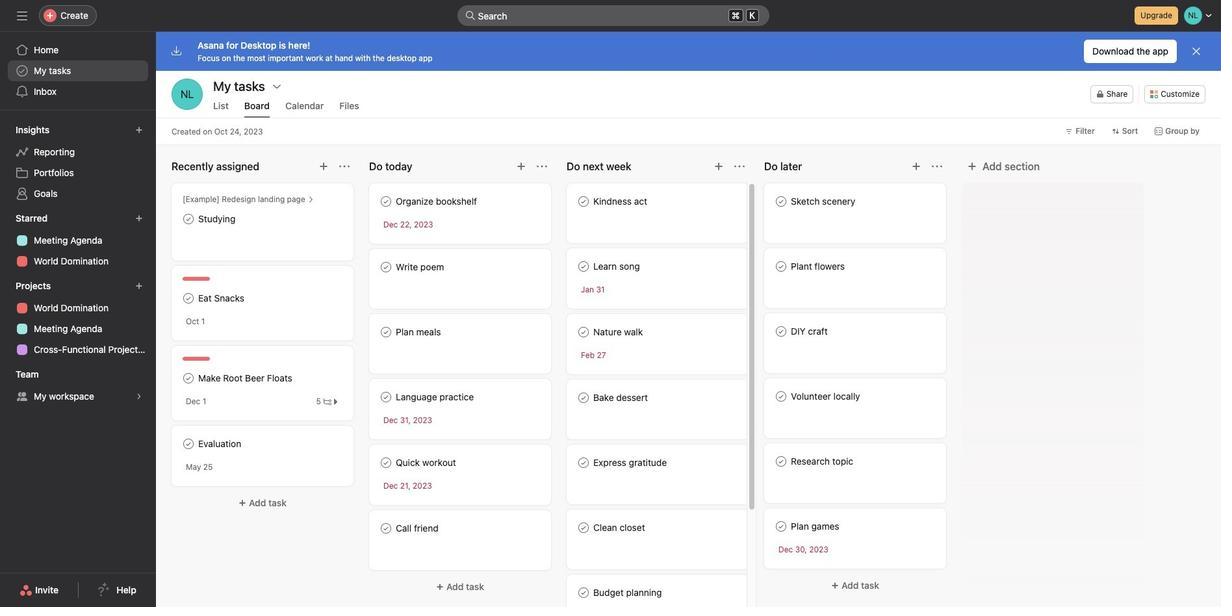 Task type: vqa. For each thing, say whether or not it's contained in the screenshot.
'field'
yes



Task type: describe. For each thing, give the bounding box(es) containing it.
add items to starred image
[[135, 215, 143, 222]]

add task image for 2nd more section actions icon from right
[[714, 161, 724, 172]]

show options image
[[272, 81, 282, 92]]

3 more section actions image from the left
[[933, 161, 943, 172]]

new project or portfolio image
[[135, 282, 143, 290]]

view profile settings image
[[172, 79, 203, 110]]

more section actions image
[[339, 161, 350, 172]]

insights element
[[0, 118, 156, 207]]

projects element
[[0, 274, 156, 363]]

hide sidebar image
[[17, 10, 27, 21]]

global element
[[0, 32, 156, 110]]

1 more section actions image from the left
[[537, 161, 548, 172]]



Task type: locate. For each thing, give the bounding box(es) containing it.
None field
[[457, 5, 770, 26]]

teams element
[[0, 363, 156, 410]]

add task image
[[319, 161, 329, 172], [912, 161, 922, 172]]

2 more section actions image from the left
[[735, 161, 745, 172]]

2 horizontal spatial more section actions image
[[933, 161, 943, 172]]

add task image for first more section actions icon
[[516, 161, 527, 172]]

2 add task image from the left
[[714, 161, 724, 172]]

0 horizontal spatial add task image
[[319, 161, 329, 172]]

dismiss image
[[1192, 46, 1202, 57]]

mark complete image
[[378, 194, 394, 209], [576, 194, 592, 209], [774, 389, 789, 404], [378, 390, 394, 405], [576, 390, 592, 406], [181, 436, 196, 452], [378, 455, 394, 471], [576, 455, 592, 471], [576, 520, 592, 536], [378, 521, 394, 536]]

new insights image
[[135, 126, 143, 134]]

add task image
[[516, 161, 527, 172], [714, 161, 724, 172]]

1 horizontal spatial add task image
[[714, 161, 724, 172]]

Mark complete checkbox
[[378, 194, 394, 209], [181, 211, 196, 227], [576, 259, 592, 274], [181, 291, 196, 306], [378, 324, 394, 340], [576, 324, 592, 340], [181, 371, 196, 386], [378, 390, 394, 405], [181, 436, 196, 452], [378, 455, 394, 471], [576, 585, 592, 601]]

2 add task image from the left
[[912, 161, 922, 172]]

mark complete image
[[774, 194, 789, 209], [181, 211, 196, 227], [576, 259, 592, 274], [774, 259, 789, 274], [378, 259, 394, 275], [181, 291, 196, 306], [774, 324, 789, 339], [378, 324, 394, 340], [576, 324, 592, 340], [181, 371, 196, 386], [774, 454, 789, 470], [774, 519, 789, 535], [576, 585, 592, 601]]

starred element
[[0, 207, 156, 274]]

add task image for 3rd more section actions icon
[[912, 161, 922, 172]]

add task image for more section actions image
[[319, 161, 329, 172]]

1 horizontal spatial add task image
[[912, 161, 922, 172]]

1 add task image from the left
[[319, 161, 329, 172]]

1 add task image from the left
[[516, 161, 527, 172]]

0 horizontal spatial more section actions image
[[537, 161, 548, 172]]

prominent image
[[465, 10, 476, 21]]

1 horizontal spatial more section actions image
[[735, 161, 745, 172]]

0 horizontal spatial add task image
[[516, 161, 527, 172]]

Search tasks, projects, and more text field
[[457, 5, 770, 26]]

Mark complete checkbox
[[576, 194, 592, 209], [774, 194, 789, 209], [774, 259, 789, 274], [378, 259, 394, 275], [774, 324, 789, 339], [774, 389, 789, 404], [576, 390, 592, 406], [774, 454, 789, 470], [576, 455, 592, 471], [774, 519, 789, 535], [576, 520, 592, 536], [378, 521, 394, 536]]

more section actions image
[[537, 161, 548, 172], [735, 161, 745, 172], [933, 161, 943, 172]]

see details, my workspace image
[[135, 393, 143, 401]]



